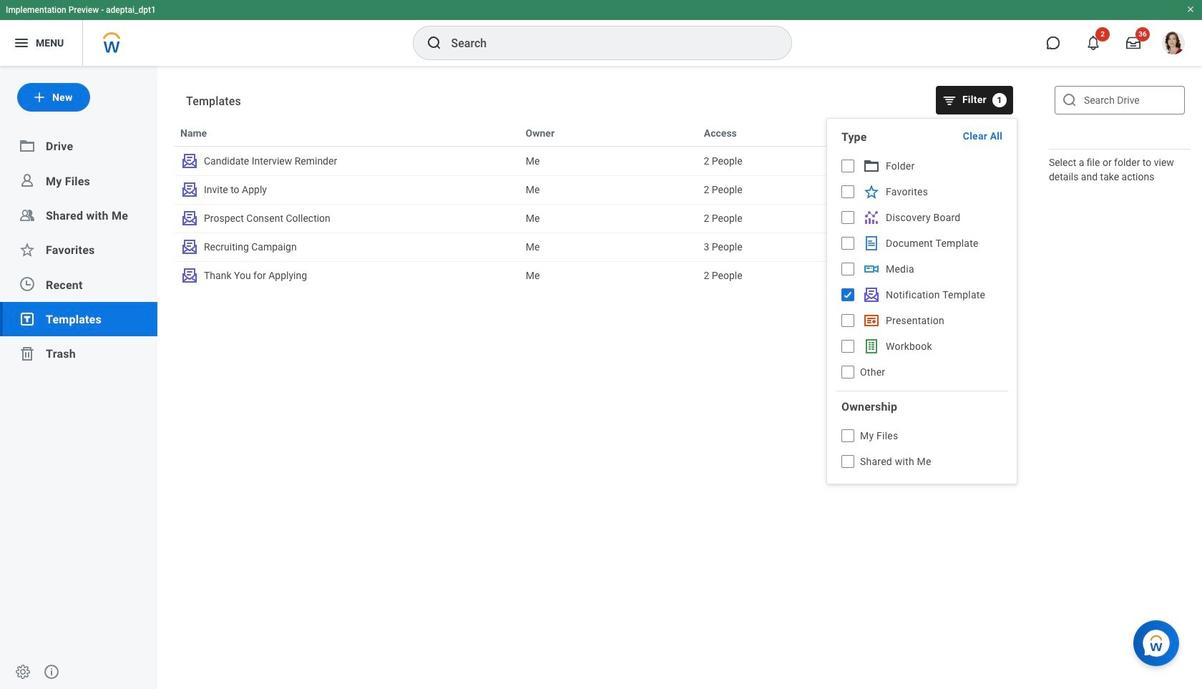 Task type: describe. For each thing, give the bounding box(es) containing it.
4 row from the top
[[175, 204, 1014, 233]]

5 row from the top
[[175, 233, 1014, 261]]

1 row from the top
[[175, 118, 1014, 147]]

3 row from the top
[[175, 175, 1014, 204]]

2 cell from the top
[[520, 176, 698, 203]]

1 horizontal spatial star image
[[863, 183, 880, 200]]

column header inside grid
[[877, 119, 1014, 146]]

clock image
[[19, 276, 36, 293]]

video image
[[863, 261, 880, 278]]

c column line image
[[863, 209, 880, 226]]

mail letter image
[[863, 286, 880, 303]]

notifications large image
[[1087, 36, 1101, 50]]

close environment banner image
[[1187, 5, 1195, 14]]

info image
[[43, 664, 60, 681]]

grid inside item list element
[[175, 118, 1014, 689]]

1 vertical spatial star image
[[19, 241, 36, 258]]



Task type: locate. For each thing, give the bounding box(es) containing it.
item list element
[[157, 66, 1031, 689]]

0 vertical spatial search image
[[426, 34, 443, 52]]

profile logan mcneil element
[[1154, 27, 1194, 59]]

livepages image
[[863, 312, 880, 329]]

grid
[[175, 118, 1014, 689]]

star image up 'clock' image
[[19, 241, 36, 258]]

folder open image
[[863, 157, 880, 175]]

column header
[[877, 119, 1014, 146]]

user image
[[19, 172, 36, 189]]

trash image
[[19, 345, 36, 362]]

0 horizontal spatial search image
[[426, 34, 443, 52]]

1 horizontal spatial search image
[[1061, 92, 1079, 109]]

worksheets image
[[863, 338, 880, 355]]

6 row from the top
[[175, 261, 1014, 290]]

1 vertical spatial search image
[[1061, 92, 1079, 109]]

1 cell from the top
[[520, 147, 698, 175]]

inbox large image
[[1127, 36, 1141, 50]]

2 row from the top
[[175, 147, 1014, 175]]

0 horizontal spatial star image
[[19, 241, 36, 258]]

folder open image
[[19, 138, 36, 155]]

gear image
[[14, 664, 31, 681]]

filter image
[[943, 93, 957, 107]]

row
[[175, 118, 1014, 147], [175, 147, 1014, 175], [175, 175, 1014, 204], [175, 204, 1014, 233], [175, 233, 1014, 261], [175, 261, 1014, 290]]

3 cell from the top
[[520, 205, 698, 232]]

0 vertical spatial star image
[[863, 183, 880, 200]]

filters region
[[827, 118, 1018, 485]]

notification template image
[[181, 152, 198, 170], [181, 181, 198, 198], [181, 181, 198, 198], [181, 238, 198, 256], [181, 238, 198, 256], [181, 267, 198, 284]]

5 cell from the top
[[520, 262, 698, 289]]

shared with me image
[[19, 207, 36, 224]]

4 cell from the top
[[520, 233, 698, 261]]

search image
[[426, 34, 443, 52], [1061, 92, 1079, 109]]

cell
[[520, 147, 698, 175], [520, 176, 698, 203], [520, 205, 698, 232], [520, 233, 698, 261], [520, 262, 698, 289]]

notification template image
[[181, 152, 198, 170], [181, 210, 198, 227], [181, 210, 198, 227], [181, 267, 198, 284]]

document image
[[863, 235, 880, 252]]

star image down folder open icon
[[863, 183, 880, 200]]

star image
[[863, 183, 880, 200], [19, 241, 36, 258]]

search drive field
[[1055, 86, 1185, 115]]

banner
[[0, 0, 1203, 66]]



Task type: vqa. For each thing, say whether or not it's contained in the screenshot.
Specialty element
no



